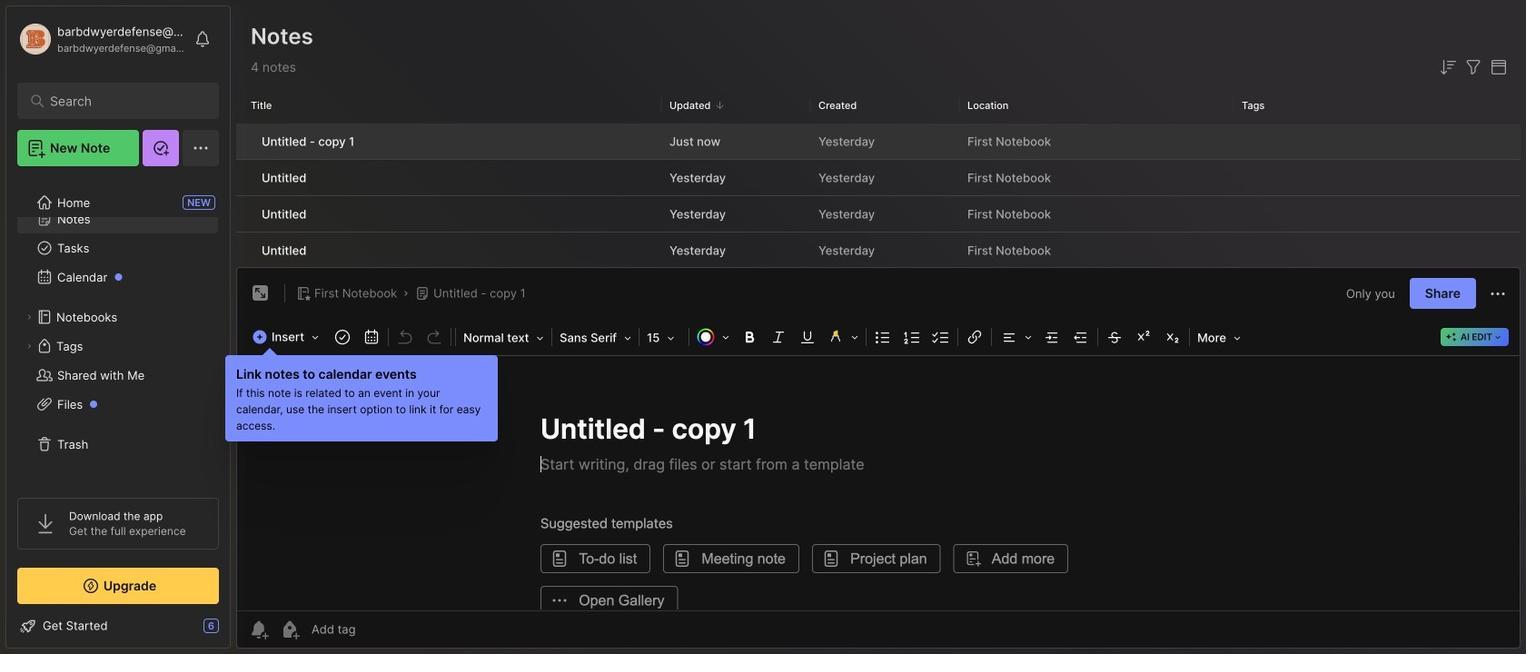Task type: locate. For each thing, give the bounding box(es) containing it.
alignment image
[[994, 324, 1037, 350]]

underline image
[[795, 324, 820, 350]]

italic image
[[766, 324, 791, 350]]

main element
[[0, 0, 236, 654]]

checklist image
[[928, 324, 954, 350]]

bulleted list image
[[870, 324, 896, 350]]

more image
[[1192, 325, 1246, 349]]

expand tags image
[[24, 341, 35, 352]]

tree
[[6, 175, 230, 481]]

add a reminder image
[[248, 619, 270, 640]]

add tag image
[[279, 619, 301, 640]]

outdent image
[[1068, 324, 1094, 350]]

numbered list image
[[899, 324, 925, 350]]

none search field inside main element
[[50, 90, 195, 112]]

calendar event image
[[359, 324, 384, 350]]

tree inside main element
[[6, 175, 230, 481]]

row group
[[236, 124, 1521, 270]]

font family image
[[554, 325, 637, 349]]

None search field
[[50, 90, 195, 112]]

superscript image
[[1131, 324, 1156, 350]]



Task type: describe. For each thing, give the bounding box(es) containing it.
font size image
[[641, 325, 687, 349]]

font color image
[[691, 324, 735, 350]]

subscript image
[[1160, 324, 1186, 350]]

indent image
[[1039, 324, 1065, 350]]

insert link image
[[962, 324, 987, 350]]

expand note image
[[250, 282, 272, 304]]

note window element
[[236, 267, 1521, 649]]

Search text field
[[50, 93, 195, 110]]

Note Editor text field
[[237, 355, 1520, 610]]

insert image
[[248, 325, 328, 349]]

heading level image
[[458, 325, 550, 349]]

expand notebooks image
[[24, 312, 35, 322]]

strikethrough image
[[1102, 324, 1127, 350]]

task image
[[330, 324, 355, 350]]

bold image
[[737, 324, 762, 350]]

highlight image
[[822, 324, 864, 350]]



Task type: vqa. For each thing, say whether or not it's contained in the screenshot.
CLICK TO COLLAPSE Icon
no



